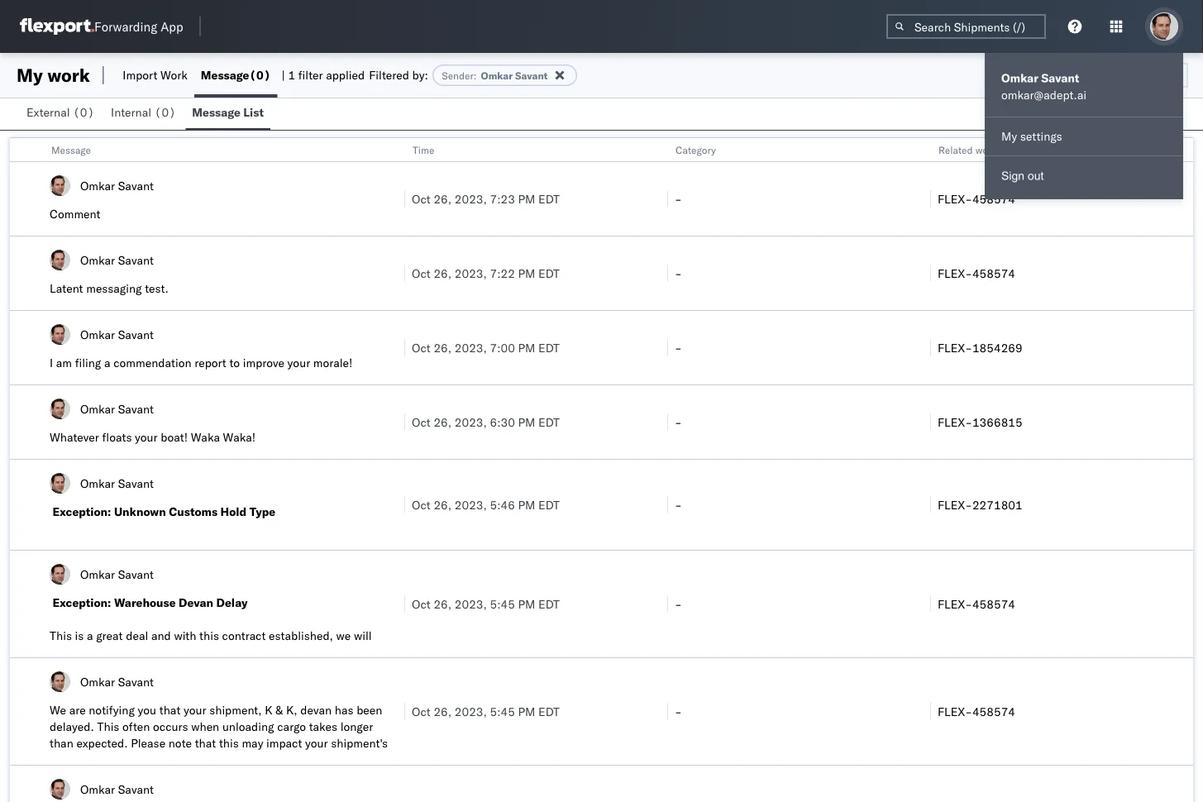 Task type: describe. For each thing, give the bounding box(es) containing it.
exception: for exception: warehouse devan delay
[[52, 595, 111, 610]]

flex- 2271801
[[938, 497, 1023, 512]]

26, for a
[[434, 340, 452, 355]]

with inside we are notifying you that your shipment, k & k, devan has been delayed. this often occurs when unloading cargo takes longer than expected. please note that this may impact your shipment's final delivery date. we appreciate your understanding and will update you with possible.
[[111, 769, 133, 784]]

1 vertical spatial you
[[89, 769, 108, 784]]

warehouse
[[114, 595, 176, 610]]

6 flex- from the top
[[938, 597, 972, 611]]

k
[[265, 703, 273, 717]]

edt for latent messaging test.
[[538, 266, 560, 280]]

we
[[336, 629, 351, 643]]

boat!
[[161, 430, 188, 445]]

6 omkar savant from the top
[[80, 567, 154, 581]]

we are notifying you that your shipment, k & k, devan has been delayed. this often occurs when unloading cargo takes longer than expected. please note that this may impact your shipment's final delivery date. we appreciate your understanding and will update you with possible.
[[50, 703, 388, 800]]

edt for hold
[[538, 497, 560, 512]]

exception: warehouse devan delay
[[52, 595, 248, 610]]

notifying
[[89, 703, 135, 717]]

6 - from the top
[[675, 597, 682, 611]]

occurs
[[153, 719, 188, 734]]

oct for a
[[412, 340, 431, 355]]

your up when
[[184, 703, 206, 717]]

sign out button
[[985, 160, 1183, 193]]

1 vertical spatial we
[[150, 753, 166, 767]]

| 1 filter applied filtered by:
[[282, 68, 428, 82]]

flexport. image
[[20, 18, 94, 35]]

oct 26, 2023, 6:30 pm edt
[[412, 415, 560, 429]]

edt for boat!
[[538, 415, 560, 429]]

your down takes
[[305, 736, 328, 750]]

exception: unknown customs hold type
[[52, 504, 276, 519]]

3 flex- 458574 from the top
[[938, 597, 1016, 611]]

applied
[[326, 68, 365, 82]]

work for related
[[976, 143, 997, 156]]

26, for hold
[[434, 497, 452, 512]]

oct 26, 2023, 7:00 pm edt
[[412, 340, 560, 355]]

may
[[242, 736, 263, 750]]

commendation
[[113, 356, 192, 370]]

and inside this is a great deal and with this contract established, we will create a lucrative partnership.
[[151, 629, 171, 643]]

final
[[50, 753, 73, 767]]

0 vertical spatial that
[[159, 703, 181, 717]]

import work
[[123, 68, 188, 82]]

omkar down floats
[[80, 476, 115, 490]]

whatever
[[50, 430, 99, 445]]

type
[[249, 504, 276, 519]]

6 pm from the top
[[518, 597, 535, 611]]

3 458574 from the top
[[972, 597, 1016, 611]]

6 2023, from the top
[[455, 597, 487, 611]]

458574 for comment
[[972, 191, 1016, 206]]

my for my work
[[17, 64, 43, 86]]

morale!
[[313, 356, 353, 370]]

my work
[[17, 64, 90, 86]]

will inside we are notifying you that your shipment, k & k, devan has been delayed. this often occurs when unloading cargo takes longer than expected. please note that this may impact your shipment's final delivery date. we appreciate your understanding and will update you with possible.
[[355, 753, 373, 767]]

my settings link
[[985, 121, 1183, 152]]

savant down "internal (0)" button
[[118, 178, 154, 193]]

waka
[[191, 430, 220, 445]]

omkar up 'filing'
[[80, 327, 115, 342]]

floats
[[102, 430, 132, 445]]

pm for latent messaging test.
[[518, 266, 535, 280]]

2 vertical spatial a
[[85, 645, 92, 660]]

please
[[131, 736, 165, 750]]

7:00
[[490, 340, 515, 355]]

import
[[123, 68, 157, 82]]

been
[[357, 703, 382, 717]]

than
[[50, 736, 73, 750]]

this inside this is a great deal and with this contract established, we will create a lucrative partnership.
[[199, 629, 219, 643]]

oct 26, 2023, 5:46 pm edt
[[412, 497, 560, 512]]

&
[[276, 703, 283, 717]]

external (0) button
[[20, 98, 104, 130]]

my for my settings
[[1001, 129, 1017, 143]]

resize handle column header for category
[[911, 138, 930, 802]]

omkar savant for we
[[80, 674, 154, 689]]

sender : omkar savant
[[442, 69, 548, 81]]

delay
[[216, 595, 248, 610]]

external
[[26, 105, 70, 119]]

devan
[[179, 595, 213, 610]]

edt for you
[[538, 704, 560, 719]]

- for boat!
[[675, 415, 682, 429]]

your down may
[[228, 753, 250, 767]]

forwarding
[[94, 19, 157, 34]]

omkar up comment
[[80, 178, 115, 193]]

exception: for exception: unknown customs hold type
[[52, 504, 111, 519]]

contract
[[222, 629, 266, 643]]

to
[[229, 356, 240, 370]]

shipment,
[[209, 703, 262, 717]]

flex- 458574 for latent
[[938, 266, 1016, 280]]

omkar@adept.ai
[[1001, 88, 1087, 102]]

6 edt from the top
[[538, 597, 560, 611]]

customs
[[169, 504, 218, 519]]

your left "morale!"
[[287, 356, 310, 370]]

flex- 1366815
[[938, 415, 1023, 429]]

k,
[[286, 703, 297, 717]]

savant inside omkar savant omkar@adept.ai
[[1042, 71, 1079, 85]]

savant up commendation
[[118, 327, 154, 342]]

|
[[282, 68, 285, 82]]

savant right :
[[515, 69, 548, 81]]

2023, for latent messaging test.
[[455, 266, 487, 280]]

comment
[[50, 207, 100, 221]]

oct for you
[[412, 704, 431, 719]]

oct 26, 2023, 7:23 pm edt
[[412, 191, 560, 206]]

flex- 458574 for we
[[938, 704, 1016, 719]]

1 - from the top
[[675, 191, 682, 206]]

message (0)
[[201, 68, 271, 82]]

- for hold
[[675, 497, 682, 512]]

related work item/shipment
[[939, 143, 1068, 156]]

report
[[195, 356, 226, 370]]

messaging
[[86, 281, 142, 296]]

out
[[1028, 170, 1044, 182]]

omkar up the latent messaging test.
[[80, 253, 115, 267]]

2023, for hold
[[455, 497, 487, 512]]

2271801
[[972, 497, 1023, 512]]

pm for you
[[518, 704, 535, 719]]

waka!
[[223, 430, 256, 445]]

i am filing a commendation report to improve your morale!
[[50, 356, 353, 370]]

understanding
[[253, 753, 329, 767]]

create
[[50, 645, 82, 660]]

1 5:45 from the top
[[490, 597, 515, 611]]

omkar savant for exception:
[[80, 476, 154, 490]]

update
[[50, 769, 86, 784]]

forwarding app link
[[20, 18, 183, 35]]

related
[[939, 143, 973, 156]]

by:
[[412, 68, 428, 82]]

(0) for internal (0)
[[154, 105, 176, 119]]

with inside this is a great deal and with this contract established, we will create a lucrative partnership.
[[174, 629, 196, 643]]

delivery
[[76, 753, 117, 767]]

often
[[122, 719, 150, 734]]

6 oct from the top
[[412, 597, 431, 611]]

forwarding app
[[94, 19, 183, 34]]

list
[[243, 105, 264, 119]]

savant up warehouse
[[118, 567, 154, 581]]

edt for a
[[538, 340, 560, 355]]

savant inside button
[[118, 782, 154, 796]]

time
[[413, 143, 435, 156]]

sign
[[1001, 170, 1025, 182]]

2 5:45 from the top
[[490, 704, 515, 719]]



Task type: locate. For each thing, give the bounding box(es) containing it.
0 vertical spatial oct 26, 2023, 5:45 pm edt
[[412, 597, 560, 611]]

takes
[[309, 719, 337, 734]]

my settings
[[1001, 129, 1062, 143]]

flex- 458574 for comment
[[938, 191, 1016, 206]]

1 2023, from the top
[[455, 191, 487, 206]]

1 horizontal spatial this
[[97, 719, 119, 734]]

1 horizontal spatial and
[[332, 753, 352, 767]]

message list button
[[186, 98, 270, 130]]

whatever floats your boat! waka waka!
[[50, 430, 256, 445]]

exception:
[[52, 504, 111, 519], [52, 595, 111, 610]]

message for list
[[192, 105, 241, 119]]

work for my
[[47, 64, 90, 86]]

4 resize handle column header from the left
[[1173, 138, 1193, 802]]

sign out
[[1001, 170, 1044, 182]]

category
[[676, 143, 716, 156]]

(0) for message (0)
[[249, 68, 271, 82]]

is
[[75, 629, 84, 643]]

1 vertical spatial and
[[332, 753, 352, 767]]

1 pm from the top
[[518, 191, 535, 206]]

this down notifying
[[97, 719, 119, 734]]

3 26, from the top
[[434, 340, 452, 355]]

resize handle column header
[[385, 138, 404, 802], [648, 138, 667, 802], [911, 138, 930, 802], [1173, 138, 1193, 802]]

omkar inside omkar savant omkar@adept.ai
[[1001, 71, 1039, 85]]

import work button
[[116, 53, 194, 98]]

(0) right internal
[[154, 105, 176, 119]]

7 omkar savant from the top
[[80, 674, 154, 689]]

1 horizontal spatial with
[[174, 629, 196, 643]]

exception: left the unknown
[[52, 504, 111, 519]]

5:46
[[490, 497, 515, 512]]

this
[[199, 629, 219, 643], [219, 736, 239, 750]]

flex- for you
[[938, 704, 972, 719]]

impact
[[266, 736, 302, 750]]

26,
[[434, 191, 452, 206], [434, 266, 452, 280], [434, 340, 452, 355], [434, 415, 452, 429], [434, 497, 452, 512], [434, 597, 452, 611], [434, 704, 452, 719]]

458574 for latent
[[972, 266, 1016, 280]]

2 vertical spatial message
[[51, 143, 91, 156]]

oct for boat!
[[412, 415, 431, 429]]

my up external
[[17, 64, 43, 86]]

flex- 458574
[[938, 191, 1016, 206], [938, 266, 1016, 280], [938, 597, 1016, 611], [938, 704, 1016, 719]]

and down shipment's
[[332, 753, 352, 767]]

omkar savant up comment
[[80, 178, 154, 193]]

app
[[161, 19, 183, 34]]

omkar savant up notifying
[[80, 674, 154, 689]]

omkar savant up the messaging
[[80, 253, 154, 267]]

- for you
[[675, 704, 682, 719]]

message up message list
[[201, 68, 249, 82]]

you down delivery
[[89, 769, 108, 784]]

- for latent messaging test.
[[675, 266, 682, 280]]

message down external (0) button
[[51, 143, 91, 156]]

flex- for boat!
[[938, 415, 972, 429]]

5 edt from the top
[[538, 497, 560, 512]]

1 flex- from the top
[[938, 191, 972, 206]]

will
[[354, 629, 372, 643], [355, 753, 373, 767]]

omkar savant for i
[[80, 327, 154, 342]]

4 flex- 458574 from the top
[[938, 704, 1016, 719]]

and up partnership.
[[151, 629, 171, 643]]

appreciate
[[169, 753, 225, 767]]

latent messaging test.
[[50, 281, 169, 296]]

omkar up notifying
[[80, 674, 115, 689]]

oct
[[412, 191, 431, 206], [412, 266, 431, 280], [412, 340, 431, 355], [412, 415, 431, 429], [412, 497, 431, 512], [412, 597, 431, 611], [412, 704, 431, 719]]

0 horizontal spatial this
[[50, 629, 72, 643]]

resize handle column header for related work item/shipment
[[1173, 138, 1193, 802]]

(0) right external
[[73, 105, 94, 119]]

savant down "lucrative"
[[118, 674, 154, 689]]

filtered
[[369, 68, 409, 82]]

0 horizontal spatial my
[[17, 64, 43, 86]]

0 vertical spatial this
[[199, 629, 219, 643]]

0 vertical spatial exception:
[[52, 504, 111, 519]]

1854269
[[972, 340, 1023, 355]]

with up partnership.
[[174, 629, 196, 643]]

7:22
[[490, 266, 515, 280]]

5 flex- from the top
[[938, 497, 972, 512]]

note
[[169, 736, 192, 750]]

5 pm from the top
[[518, 497, 535, 512]]

7 pm from the top
[[518, 704, 535, 719]]

6 26, from the top
[[434, 597, 452, 611]]

omkar
[[481, 69, 513, 81], [1001, 71, 1039, 85], [80, 178, 115, 193], [80, 253, 115, 267], [80, 327, 115, 342], [80, 402, 115, 416], [80, 476, 115, 490], [80, 567, 115, 581], [80, 674, 115, 689], [80, 782, 115, 796]]

filing
[[75, 356, 101, 370]]

when
[[191, 719, 219, 734]]

am
[[56, 356, 72, 370]]

0 vertical spatial 5:45
[[490, 597, 515, 611]]

3 - from the top
[[675, 340, 682, 355]]

flex- for latent messaging test.
[[938, 266, 972, 280]]

pm
[[518, 191, 535, 206], [518, 266, 535, 280], [518, 340, 535, 355], [518, 415, 535, 429], [518, 497, 535, 512], [518, 597, 535, 611], [518, 704, 535, 719]]

this inside we are notifying you that your shipment, k & k, devan has been delayed. this often occurs when unloading cargo takes longer than expected. please note that this may impact your shipment's final delivery date. we appreciate your understanding and will update you with possible.
[[219, 736, 239, 750]]

omkar savant for whatever
[[80, 402, 154, 416]]

4 26, from the top
[[434, 415, 452, 429]]

this inside this is a great deal and with this contract established, we will create a lucrative partnership.
[[50, 629, 72, 643]]

we left the are
[[50, 703, 66, 717]]

4 - from the top
[[675, 415, 682, 429]]

a right create
[[85, 645, 92, 660]]

1 horizontal spatial my
[[1001, 129, 1017, 143]]

external (0)
[[26, 105, 94, 119]]

1 edt from the top
[[538, 191, 560, 206]]

test.
[[145, 281, 169, 296]]

will inside this is a great deal and with this contract established, we will create a lucrative partnership.
[[354, 629, 372, 643]]

deal
[[126, 629, 148, 643]]

2 oct 26, 2023, 5:45 pm edt from the top
[[412, 704, 560, 719]]

2 exception: from the top
[[52, 595, 111, 610]]

exception: up is
[[52, 595, 111, 610]]

work up external (0)
[[47, 64, 90, 86]]

omkar savant for latent
[[80, 253, 154, 267]]

a right is
[[87, 629, 93, 643]]

0 horizontal spatial (0)
[[73, 105, 94, 119]]

1 vertical spatial message
[[192, 105, 241, 119]]

0 vertical spatial work
[[47, 64, 90, 86]]

flex- for a
[[938, 340, 972, 355]]

1 omkar savant from the top
[[80, 178, 154, 193]]

and
[[151, 629, 171, 643], [332, 753, 352, 767]]

this
[[50, 629, 72, 643], [97, 719, 119, 734]]

1 horizontal spatial (0)
[[154, 105, 176, 119]]

0 vertical spatial will
[[354, 629, 372, 643]]

4 omkar savant from the top
[[80, 402, 154, 416]]

7 26, from the top
[[434, 704, 452, 719]]

omkar up warehouse
[[80, 567, 115, 581]]

with down date.
[[111, 769, 133, 784]]

omkar up omkar@adept.ai
[[1001, 71, 1039, 85]]

that down when
[[195, 736, 216, 750]]

latent
[[50, 281, 83, 296]]

savant
[[515, 69, 548, 81], [1042, 71, 1079, 85], [118, 178, 154, 193], [118, 253, 154, 267], [118, 327, 154, 342], [118, 402, 154, 416], [118, 476, 154, 490], [118, 567, 154, 581], [118, 674, 154, 689], [118, 782, 154, 796]]

message left list
[[192, 105, 241, 119]]

savant down date.
[[118, 782, 154, 796]]

will right we
[[354, 629, 372, 643]]

pm for hold
[[518, 497, 535, 512]]

resize handle column header for message
[[385, 138, 404, 802]]

(0)
[[249, 68, 271, 82], [73, 105, 94, 119], [154, 105, 176, 119]]

1 oct from the top
[[412, 191, 431, 206]]

sender
[[442, 69, 474, 81]]

omkar inside button
[[80, 782, 115, 796]]

Search Shipments (/) text field
[[887, 14, 1046, 39]]

5 - from the top
[[675, 497, 682, 512]]

expected.
[[76, 736, 128, 750]]

this left may
[[219, 736, 239, 750]]

are
[[69, 703, 86, 717]]

8 omkar savant from the top
[[80, 782, 154, 796]]

26, for boat!
[[434, 415, 452, 429]]

2 omkar savant from the top
[[80, 253, 154, 267]]

you
[[138, 703, 156, 717], [89, 769, 108, 784]]

2 flex- from the top
[[938, 266, 972, 280]]

5 oct from the top
[[412, 497, 431, 512]]

5 omkar savant from the top
[[80, 476, 154, 490]]

settings
[[1020, 129, 1062, 143]]

1 vertical spatial this
[[219, 736, 239, 750]]

pm for a
[[518, 340, 535, 355]]

internal (0) button
[[104, 98, 186, 130]]

omkar savant up floats
[[80, 402, 154, 416]]

that up occurs
[[159, 703, 181, 717]]

omkar down delivery
[[80, 782, 115, 796]]

oct for latent messaging test.
[[412, 266, 431, 280]]

1 vertical spatial work
[[976, 143, 997, 156]]

0 horizontal spatial you
[[89, 769, 108, 784]]

and inside we are notifying you that your shipment, k & k, devan has been delayed. this often occurs when unloading cargo takes longer than expected. please note that this may impact your shipment's final delivery date. we appreciate your understanding and will update you with possible.
[[332, 753, 352, 767]]

1 horizontal spatial you
[[138, 703, 156, 717]]

0 vertical spatial this
[[50, 629, 72, 643]]

my
[[17, 64, 43, 86], [1001, 129, 1017, 143]]

savant up test. on the left top of page
[[118, 253, 154, 267]]

your left boat!
[[135, 430, 158, 445]]

1 vertical spatial exception:
[[52, 595, 111, 610]]

1 oct 26, 2023, 5:45 pm edt from the top
[[412, 597, 560, 611]]

savant up omkar@adept.ai
[[1042, 71, 1079, 85]]

2023, for boat!
[[455, 415, 487, 429]]

2023,
[[455, 191, 487, 206], [455, 266, 487, 280], [455, 340, 487, 355], [455, 415, 487, 429], [455, 497, 487, 512], [455, 597, 487, 611], [455, 704, 487, 719]]

1 vertical spatial will
[[355, 753, 373, 767]]

4 oct from the top
[[412, 415, 431, 429]]

1 458574 from the top
[[972, 191, 1016, 206]]

4 edt from the top
[[538, 415, 560, 429]]

2 resize handle column header from the left
[[648, 138, 667, 802]]

omkar savant for comment
[[80, 178, 154, 193]]

1 vertical spatial oct 26, 2023, 5:45 pm edt
[[412, 704, 560, 719]]

3 resize handle column header from the left
[[911, 138, 930, 802]]

1 vertical spatial with
[[111, 769, 133, 784]]

this inside we are notifying you that your shipment, k & k, devan has been delayed. this often occurs when unloading cargo takes longer than expected. please note that this may impact your shipment's final delivery date. we appreciate your understanding and will update you with possible.
[[97, 719, 119, 734]]

458574 for we
[[972, 704, 1016, 719]]

- for a
[[675, 340, 682, 355]]

26, for latent messaging test.
[[434, 266, 452, 280]]

2 pm from the top
[[518, 266, 535, 280]]

cargo
[[277, 719, 306, 734]]

omkar savant inside "omkar savant" button
[[80, 782, 154, 796]]

devan
[[300, 703, 332, 717]]

26, for you
[[434, 704, 452, 719]]

0 horizontal spatial that
[[159, 703, 181, 717]]

your
[[287, 356, 310, 370], [135, 430, 158, 445], [184, 703, 206, 717], [305, 736, 328, 750], [228, 753, 250, 767]]

1 vertical spatial that
[[195, 736, 216, 750]]

great
[[96, 629, 123, 643]]

1 horizontal spatial that
[[195, 736, 216, 750]]

0 vertical spatial and
[[151, 629, 171, 643]]

my left settings
[[1001, 129, 1017, 143]]

0 vertical spatial message
[[201, 68, 249, 82]]

3 edt from the top
[[538, 340, 560, 355]]

3 pm from the top
[[518, 340, 535, 355]]

2 oct from the top
[[412, 266, 431, 280]]

message inside button
[[192, 105, 241, 119]]

1 flex- 458574 from the top
[[938, 191, 1016, 206]]

will down shipment's
[[355, 753, 373, 767]]

1 horizontal spatial work
[[976, 143, 997, 156]]

1 26, from the top
[[434, 191, 452, 206]]

1366815
[[972, 415, 1023, 429]]

unknown
[[114, 504, 166, 519]]

3 omkar savant from the top
[[80, 327, 154, 342]]

i
[[50, 356, 53, 370]]

(0) for external (0)
[[73, 105, 94, 119]]

7 2023, from the top
[[455, 704, 487, 719]]

6:30
[[490, 415, 515, 429]]

filter
[[298, 68, 323, 82]]

flex- for hold
[[938, 497, 972, 512]]

2023, for a
[[455, 340, 487, 355]]

omkar right :
[[481, 69, 513, 81]]

omkar savant up warehouse
[[80, 567, 154, 581]]

oct for hold
[[412, 497, 431, 512]]

2023, for you
[[455, 704, 487, 719]]

7 oct from the top
[[412, 704, 431, 719]]

hold
[[220, 504, 247, 519]]

0 vertical spatial you
[[138, 703, 156, 717]]

3 flex- from the top
[[938, 340, 972, 355]]

item/shipment
[[1000, 143, 1068, 156]]

longer
[[340, 719, 373, 734]]

omkar savant
[[80, 178, 154, 193], [80, 253, 154, 267], [80, 327, 154, 342], [80, 402, 154, 416], [80, 476, 154, 490], [80, 567, 154, 581], [80, 674, 154, 689], [80, 782, 154, 796]]

4 2023, from the top
[[455, 415, 487, 429]]

you up often at the left bottom of page
[[138, 703, 156, 717]]

4 flex- from the top
[[938, 415, 972, 429]]

improve
[[243, 356, 284, 370]]

1 vertical spatial my
[[1001, 129, 1017, 143]]

7 edt from the top
[[538, 704, 560, 719]]

omkar savant button
[[10, 766, 1193, 802]]

0 vertical spatial a
[[104, 356, 110, 370]]

(0) left |
[[249, 68, 271, 82]]

0 vertical spatial with
[[174, 629, 196, 643]]

that
[[159, 703, 181, 717], [195, 736, 216, 750]]

message for (0)
[[201, 68, 249, 82]]

2 458574 from the top
[[972, 266, 1016, 280]]

resize handle column header for time
[[648, 138, 667, 802]]

0 vertical spatial my
[[17, 64, 43, 86]]

possible.
[[50, 786, 97, 800]]

3 oct from the top
[[412, 340, 431, 355]]

savant up the unknown
[[118, 476, 154, 490]]

0 horizontal spatial and
[[151, 629, 171, 643]]

2 horizontal spatial (0)
[[249, 68, 271, 82]]

omkar savant up 'filing'
[[80, 327, 154, 342]]

has
[[335, 703, 354, 717]]

7 - from the top
[[675, 704, 682, 719]]

4 pm from the top
[[518, 415, 535, 429]]

2 2023, from the top
[[455, 266, 487, 280]]

this left contract
[[199, 629, 219, 643]]

2 flex- 458574 from the top
[[938, 266, 1016, 280]]

2 edt from the top
[[538, 266, 560, 280]]

this is a great deal and with this contract established, we will create a lucrative partnership.
[[50, 629, 372, 660]]

oct 26, 2023, 7:22 pm edt
[[412, 266, 560, 280]]

established,
[[269, 629, 333, 643]]

5 26, from the top
[[434, 497, 452, 512]]

pm for boat!
[[518, 415, 535, 429]]

2 26, from the top
[[434, 266, 452, 280]]

5 2023, from the top
[[455, 497, 487, 512]]

0 horizontal spatial with
[[111, 769, 133, 784]]

7 flex- from the top
[[938, 704, 972, 719]]

a right 'filing'
[[104, 356, 110, 370]]

this up create
[[50, 629, 72, 643]]

work right related at the right top
[[976, 143, 997, 156]]

3 2023, from the top
[[455, 340, 487, 355]]

0 horizontal spatial work
[[47, 64, 90, 86]]

1 exception: from the top
[[52, 504, 111, 519]]

unloading
[[222, 719, 274, 734]]

1 vertical spatial 5:45
[[490, 704, 515, 719]]

partnership.
[[143, 645, 207, 660]]

date.
[[120, 753, 147, 767]]

1 vertical spatial this
[[97, 719, 119, 734]]

0 vertical spatial we
[[50, 703, 66, 717]]

with
[[174, 629, 196, 643], [111, 769, 133, 784]]

internal (0)
[[111, 105, 176, 119]]

1 resize handle column header from the left
[[385, 138, 404, 802]]

1 horizontal spatial we
[[150, 753, 166, 767]]

omkar savant down date.
[[80, 782, 154, 796]]

we down please
[[150, 753, 166, 767]]

2 - from the top
[[675, 266, 682, 280]]

omkar savant up the unknown
[[80, 476, 154, 490]]

message list
[[192, 105, 264, 119]]

4 458574 from the top
[[972, 704, 1016, 719]]

omkar up floats
[[80, 402, 115, 416]]

0 horizontal spatial we
[[50, 703, 66, 717]]

1 vertical spatial a
[[87, 629, 93, 643]]

savant up whatever floats your boat! waka waka!
[[118, 402, 154, 416]]

delayed.
[[50, 719, 94, 734]]

internal
[[111, 105, 151, 119]]



Task type: vqa. For each thing, say whether or not it's contained in the screenshot.
Name
no



